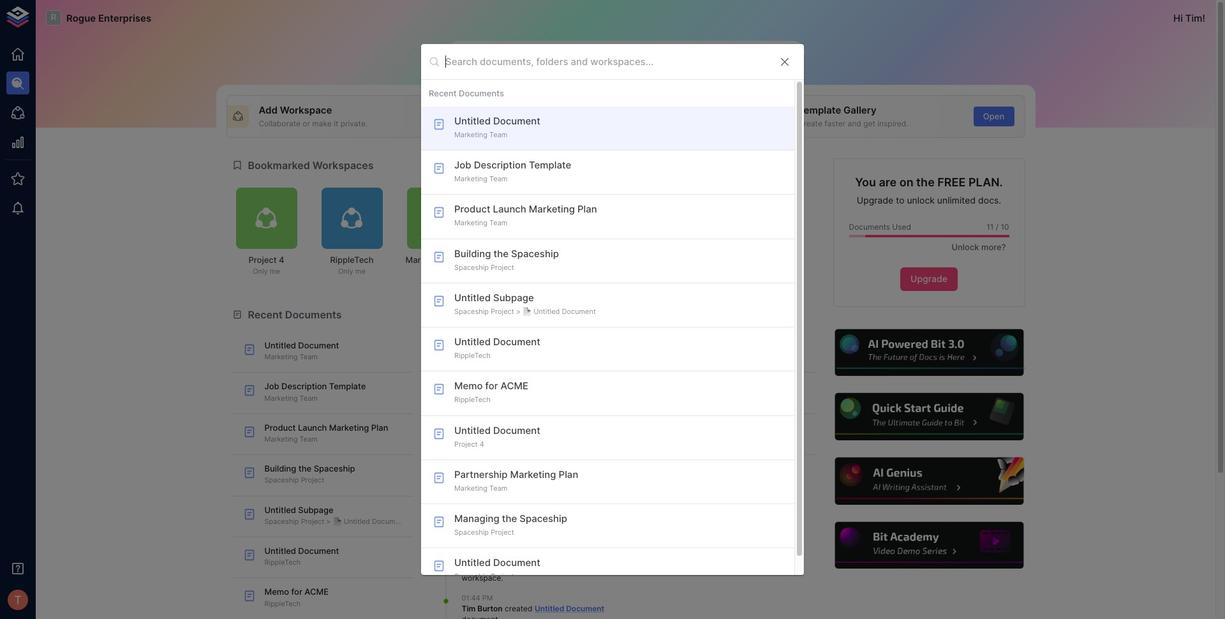 Task type: describe. For each thing, give the bounding box(es) containing it.
team inside "marketing team" link
[[448, 255, 470, 265]]

burton for .
[[478, 447, 503, 457]]

1 horizontal spatial untitled subpage spaceship project > 📄 untitled document
[[455, 292, 596, 316]]

open
[[984, 111, 1005, 121]]

dialog containing untitled document
[[421, 44, 804, 593]]

to
[[896, 195, 905, 206]]

untitled document rippletech inside dialog
[[455, 336, 541, 360]]

untitled inside untitled document spaceship project
[[455, 557, 491, 569]]

template gallery create faster and get inspired.
[[799, 104, 909, 128]]

only inside 'project 4 only me'
[[253, 267, 268, 276]]

11:51 am tim burton workspace .
[[462, 438, 503, 468]]

. inside 11:51 am tim burton workspace .
[[501, 458, 503, 468]]

bookmark workspace button
[[488, 188, 549, 249]]

dec for dec 04, 2023
[[441, 526, 457, 536]]

0 horizontal spatial template
[[329, 381, 366, 392]]

marketing inside 02:27 pm tim burton updated marketing team workspace .
[[537, 562, 575, 572]]

0 vertical spatial job description template marketing team
[[455, 159, 572, 183]]

product launch marketing plan
[[669, 381, 793, 392]]

make
[[312, 119, 332, 128]]

11 / 10
[[987, 222, 1010, 232]]

of
[[589, 119, 596, 128]]

the inside "you are on the free plan. upgrade to unlock unlimited docs."
[[917, 175, 935, 189]]

tim for .
[[462, 447, 476, 457]]

doc
[[598, 119, 612, 128]]

tim for workspace
[[462, 489, 476, 498]]

and inside button
[[599, 47, 617, 59]]

pm for created
[[482, 594, 493, 603]]

0 horizontal spatial description
[[282, 381, 327, 392]]

untitled document spaceship project
[[455, 557, 541, 581]]

1 vertical spatial job
[[265, 381, 279, 392]]

create document create any type of doc or wiki.
[[529, 104, 640, 128]]

private.
[[341, 119, 368, 128]]

recent inside dialog
[[429, 88, 457, 98]]

2 help image from the top
[[833, 392, 1026, 442]]

me inside 'project 4 only me'
[[270, 267, 280, 276]]

unlock
[[952, 242, 980, 252]]

building the spaceship spaceship project inside dialog
[[455, 247, 559, 272]]

10
[[1001, 222, 1010, 232]]

1 vertical spatial job description template marketing team
[[265, 381, 366, 403]]

dec 05, 2023
[[441, 411, 495, 421]]

wiki.
[[623, 119, 640, 128]]

documents,
[[508, 47, 562, 59]]

managing
[[455, 513, 500, 525]]

workspace inside 11:51 am tim burton workspace .
[[462, 458, 501, 468]]

tim for subpage
[[462, 374, 476, 383]]

created inside 01:44 pm tim burton created untitled document
[[505, 604, 533, 613]]

upgrade inside button
[[911, 273, 948, 284]]

faster
[[825, 119, 846, 128]]

1 vertical spatial recent
[[248, 308, 283, 321]]

/
[[996, 222, 999, 232]]

product launch marketing plan marketing team inside dialog
[[455, 203, 597, 228]]

am for .
[[480, 438, 491, 446]]

0 horizontal spatial untitled document marketing team
[[265, 340, 339, 361]]

it
[[334, 119, 339, 128]]

free
[[938, 175, 966, 189]]

you
[[856, 175, 877, 189]]

spaceship inside untitled document spaceship project
[[455, 572, 489, 581]]

project inside 'project 4 only me'
[[249, 255, 277, 265]]

0 horizontal spatial memo
[[265, 587, 289, 597]]

2 horizontal spatial documents
[[849, 222, 891, 232]]

0 horizontal spatial >
[[326, 517, 331, 526]]

managing the spaceship spaceship project
[[455, 513, 568, 537]]

rogue
[[66, 12, 96, 24]]

memo for acme rippletech inside dialog
[[455, 380, 529, 404]]

marketing team
[[406, 255, 470, 265]]

project 4 only me
[[249, 255, 284, 276]]

1 horizontal spatial marketing team link
[[537, 562, 597, 572]]

document inside 01:44 pm tim burton created untitled document
[[566, 604, 605, 613]]

on
[[900, 175, 914, 189]]

01:44
[[462, 594, 480, 603]]

add for add workspace collaborate or make it private.
[[259, 104, 278, 116]]

1 vertical spatial subpage
[[298, 505, 334, 515]]

📄 inside dialog
[[523, 307, 532, 316]]

1 vertical spatial building
[[265, 464, 296, 474]]

1 vertical spatial recent documents
[[248, 308, 342, 321]]

document inside create document create any type of doc or wiki.
[[562, 104, 610, 116]]

0 horizontal spatial memo for acme rippletech
[[265, 587, 329, 608]]

create inside button
[[711, 111, 738, 121]]

open button
[[974, 107, 1015, 126]]

0 horizontal spatial launch
[[298, 422, 327, 433]]

tim for marketing
[[462, 562, 476, 572]]

or inside add workspace collaborate or make it private.
[[303, 119, 310, 128]]

template inside template gallery create faster and get inspired.
[[799, 104, 842, 116]]

dec 04, 2023
[[441, 526, 495, 536]]

search documents, folders and workspaces...
[[474, 47, 682, 59]]

the inside managing the spaceship spaceship project
[[502, 513, 517, 525]]

. inside 11:36 am tim burton created workspace .
[[501, 500, 503, 509]]

partnership
[[455, 468, 508, 481]]

workspaces...
[[619, 47, 682, 59]]

rogue enterprises
[[66, 12, 151, 24]]

memo inside dialog
[[455, 380, 483, 392]]

0 vertical spatial marketing team link
[[403, 188, 473, 277]]

project inside managing the spaceship spaceship project
[[491, 528, 514, 537]]

bookmarked workspaces
[[248, 159, 374, 171]]

team inside 02:27 pm tim burton updated marketing team workspace .
[[577, 562, 597, 572]]

02:27
[[462, 553, 481, 561]]

11:13
[[462, 364, 478, 373]]

am for workspace
[[481, 479, 492, 488]]

subpage
[[462, 385, 493, 394]]

burton for subpage
[[478, 374, 503, 383]]

1 help image from the top
[[833, 327, 1026, 378]]

folders
[[565, 47, 597, 59]]

plan inside partnership marketing plan marketing team
[[559, 468, 579, 481]]

activities
[[509, 308, 555, 321]]

search
[[474, 47, 506, 59]]

are
[[879, 175, 897, 189]]

document inside the untitled document project 4
[[493, 424, 541, 436]]

search documents, folders and workspaces... button
[[447, 41, 805, 64]]

0 horizontal spatial building the spaceship spaceship project
[[265, 464, 355, 485]]

any
[[555, 119, 568, 128]]

dec for dec 05, 2023
[[441, 411, 457, 421]]

t
[[14, 593, 22, 607]]

11:13 am tim burton created subpage .
[[462, 364, 535, 394]]

and inside template gallery create faster and get inspired.
[[848, 119, 862, 128]]

11:36 am tim burton created workspace .
[[462, 479, 535, 509]]

launch inside dialog
[[493, 203, 527, 215]]

enterprises
[[98, 12, 151, 24]]

documents used
[[849, 222, 912, 232]]

1 vertical spatial acme
[[305, 587, 329, 597]]

plan.
[[969, 175, 1003, 189]]

you are on the free plan. upgrade to unlock unlimited docs.
[[856, 175, 1003, 206]]

upgrade button
[[901, 268, 958, 291]]

bookmark
[[502, 219, 535, 228]]

bookmark workspace
[[501, 219, 537, 237]]

workspace inside button
[[501, 229, 537, 237]]

workspaces
[[313, 159, 374, 171]]

untitled inside 01:44 pm tim burton created untitled document
[[535, 604, 564, 613]]

4 inside 'project 4 only me'
[[279, 255, 284, 265]]

create button
[[704, 107, 745, 126]]



Task type: vqa. For each thing, say whether or not it's contained in the screenshot.
'TIM'
yes



Task type: locate. For each thing, give the bounding box(es) containing it.
1 vertical spatial marketing team link
[[537, 562, 597, 572]]

or inside create document create any type of doc or wiki.
[[614, 119, 621, 128]]

workspace inside 11:36 am tim burton created workspace .
[[462, 500, 501, 509]]

partnership marketing plan marketing team
[[455, 468, 579, 493]]

2 created from the top
[[505, 489, 533, 498]]

2023
[[474, 411, 495, 421], [474, 526, 495, 536]]

or left make
[[303, 119, 310, 128]]

0 vertical spatial am
[[480, 364, 491, 373]]

0 horizontal spatial documents
[[285, 308, 342, 321]]

05,
[[459, 411, 472, 421]]

created up the untitled document project 4 on the bottom of the page
[[505, 374, 533, 383]]

create inside template gallery create faster and get inspired.
[[799, 119, 823, 128]]

4 burton from the top
[[478, 562, 503, 572]]

me inside rippletech only me
[[355, 267, 366, 276]]

pm right '02:27'
[[483, 553, 493, 561]]

dec left "05," on the left bottom of page
[[441, 411, 457, 421]]

0 horizontal spatial recent
[[248, 308, 283, 321]]

0 horizontal spatial acme
[[305, 587, 329, 597]]

1 vertical spatial >
[[326, 517, 331, 526]]

am for subpage
[[480, 364, 491, 373]]

burton inside 11:51 am tim burton workspace .
[[478, 447, 503, 457]]

2023 right "05," on the left bottom of page
[[474, 411, 495, 421]]

burton down partnership
[[478, 489, 503, 498]]

burton down '11:51'
[[478, 447, 503, 457]]

workspace
[[501, 229, 537, 237], [462, 458, 501, 468], [462, 500, 501, 509], [462, 573, 501, 583]]

upgrade inside "you are on the free plan. upgrade to unlock unlimited docs."
[[857, 195, 894, 206]]

0 vertical spatial upgrade
[[857, 195, 894, 206]]

11:51
[[462, 438, 478, 446]]

1 burton from the top
[[478, 374, 503, 383]]

4 inside the untitled document project 4
[[480, 440, 484, 449]]

updated
[[505, 562, 535, 572]]

collaborate
[[259, 119, 301, 128]]

and
[[599, 47, 617, 59], [848, 119, 862, 128]]

04,
[[459, 526, 472, 536]]

2 vertical spatial launch
[[298, 422, 327, 433]]

am
[[480, 364, 491, 373], [480, 438, 491, 446], [481, 479, 492, 488]]

tim down 01:44
[[462, 604, 476, 613]]

pm for updated
[[483, 553, 493, 561]]

tim down '02:27'
[[462, 562, 476, 572]]

dec left 04,
[[441, 526, 457, 536]]

create
[[529, 104, 560, 116], [711, 111, 738, 121], [529, 119, 553, 128], [799, 119, 823, 128]]

0 vertical spatial description
[[474, 159, 527, 171]]

Search documents, folders and workspaces... text field
[[446, 52, 769, 71]]

unlock more? button
[[945, 238, 1010, 257]]

template inside dialog
[[529, 159, 572, 171]]

0 vertical spatial and
[[599, 47, 617, 59]]

0 horizontal spatial product launch marketing plan marketing team
[[265, 422, 388, 444]]

tim down the 11:13
[[462, 374, 476, 383]]

workspace inside 02:27 pm tim burton updated marketing team workspace .
[[462, 573, 501, 583]]

!
[[1203, 12, 1206, 24]]

subpage inside dialog
[[493, 292, 534, 304]]

am inside 11:51 am tim burton workspace .
[[480, 438, 491, 446]]

dec
[[441, 411, 457, 421], [441, 526, 457, 536]]

> inside dialog
[[516, 307, 521, 316]]

workspace inside add workspace collaborate or make it private.
[[280, 104, 332, 116]]

tim right hi
[[1186, 12, 1203, 24]]

untitled inside the untitled document project 4
[[455, 424, 491, 436]]

0 vertical spatial subpage
[[493, 292, 534, 304]]

0 horizontal spatial add
[[259, 104, 278, 116]]

bookmarked
[[248, 159, 310, 171]]

only
[[253, 267, 268, 276], [338, 267, 354, 276]]

tim inside 11:36 am tim burton created workspace .
[[462, 489, 476, 498]]

created down updated
[[505, 604, 533, 613]]

workspace up "managing"
[[462, 500, 501, 509]]

1 horizontal spatial for
[[486, 380, 498, 392]]

1 vertical spatial pm
[[482, 594, 493, 603]]

. inside 11:13 am tim burton created subpage .
[[493, 385, 495, 394]]

docs.
[[979, 195, 1002, 206]]

1 horizontal spatial untitled document rippletech
[[455, 336, 541, 360]]

1 horizontal spatial launch
[[493, 203, 527, 215]]

project inside the untitled document project 4
[[455, 440, 478, 449]]

documents down rippletech only me
[[285, 308, 342, 321]]

gallery
[[844, 104, 877, 116]]

1 2023 from the top
[[474, 411, 495, 421]]

documents
[[459, 88, 504, 98], [849, 222, 891, 232], [285, 308, 342, 321]]

0 vertical spatial job
[[455, 159, 472, 171]]

1 horizontal spatial subpage
[[493, 292, 534, 304]]

1 horizontal spatial 4
[[480, 440, 484, 449]]

untitled document marketing team
[[455, 115, 541, 139], [265, 340, 339, 361]]

1 horizontal spatial job
[[455, 159, 472, 171]]

memo
[[455, 380, 483, 392], [265, 587, 289, 597]]

tim for untitled
[[462, 604, 476, 613]]

recent down 'project 4 only me'
[[248, 308, 283, 321]]

2 horizontal spatial template
[[799, 104, 842, 116]]

r
[[51, 12, 56, 22]]

.
[[493, 385, 495, 394], [501, 458, 503, 468], [501, 500, 503, 509], [501, 573, 503, 583]]

created for subpage
[[505, 374, 533, 383]]

untitled document project 4
[[455, 424, 541, 449]]

1 horizontal spatial documents
[[459, 88, 504, 98]]

1 vertical spatial workspace
[[450, 308, 506, 321]]

1 horizontal spatial memo for acme rippletech
[[455, 380, 529, 404]]

0 vertical spatial memo
[[455, 380, 483, 392]]

. inside 02:27 pm tim burton updated marketing team workspace .
[[501, 573, 503, 583]]

project inside untitled document spaceship project
[[491, 572, 514, 581]]

burton
[[478, 374, 503, 383], [478, 447, 503, 457], [478, 489, 503, 498], [478, 562, 503, 572], [478, 604, 503, 613]]

and down gallery at the right of the page
[[848, 119, 862, 128]]

documents up add button
[[459, 88, 504, 98]]

2023 down "managing"
[[474, 526, 495, 536]]

upgrade down unlock more? button
[[911, 273, 948, 284]]

upgrade down you on the right top of page
[[857, 195, 894, 206]]

1 horizontal spatial product launch marketing plan marketing team
[[455, 203, 597, 228]]

0 vertical spatial memo for acme rippletech
[[455, 380, 529, 404]]

2 vertical spatial am
[[481, 479, 492, 488]]

rippletech only me
[[330, 255, 374, 276]]

spaceship
[[511, 247, 559, 260], [455, 263, 489, 272], [455, 307, 489, 316], [314, 464, 355, 474], [265, 476, 299, 485], [520, 513, 568, 525], [265, 517, 299, 526], [455, 528, 489, 537], [455, 572, 489, 581]]

1 horizontal spatial only
[[338, 267, 354, 276]]

add inside add workspace collaborate or make it private.
[[259, 104, 278, 116]]

2 vertical spatial product
[[265, 422, 296, 433]]

3 help image from the top
[[833, 456, 1026, 507]]

burton for workspace
[[478, 489, 503, 498]]

4
[[279, 255, 284, 265], [480, 440, 484, 449]]

0 horizontal spatial job description template marketing team
[[265, 381, 366, 403]]

type
[[570, 119, 586, 128]]

1 created from the top
[[505, 374, 533, 383]]

0 vertical spatial untitled document rippletech
[[455, 336, 541, 360]]

0 horizontal spatial product
[[265, 422, 296, 433]]

created inside 11:13 am tim burton created subpage .
[[505, 374, 533, 383]]

2 or from the left
[[614, 119, 621, 128]]

for inside dialog
[[486, 380, 498, 392]]

building the spaceship spaceship project
[[455, 247, 559, 272], [265, 464, 355, 485]]

burton down 01:44
[[478, 604, 503, 613]]

tim inside 11:51 am tim burton workspace .
[[462, 447, 476, 457]]

0 vertical spatial untitled subpage spaceship project > 📄 untitled document
[[455, 292, 596, 316]]

hi tim !
[[1174, 12, 1206, 24]]

1 horizontal spatial acme
[[501, 380, 529, 392]]

pm right 01:44
[[482, 594, 493, 603]]

created
[[505, 374, 533, 383], [505, 489, 533, 498], [505, 604, 533, 613]]

tim
[[1186, 12, 1203, 24], [462, 374, 476, 383], [462, 447, 476, 457], [462, 489, 476, 498], [462, 562, 476, 572], [462, 604, 476, 613]]

0 horizontal spatial workspace
[[280, 104, 332, 116]]

today
[[441, 338, 466, 348]]

inspired.
[[878, 119, 909, 128]]

add for add
[[447, 111, 463, 121]]

workspace activities
[[450, 308, 555, 321]]

1 horizontal spatial recent documents
[[429, 88, 504, 98]]

1 vertical spatial untitled document marketing team
[[265, 340, 339, 361]]

launch
[[493, 203, 527, 215], [703, 381, 732, 392], [298, 422, 327, 433]]

1 vertical spatial am
[[480, 438, 491, 446]]

2 2023 from the top
[[474, 526, 495, 536]]

1 horizontal spatial untitled document marketing team
[[455, 115, 541, 139]]

11:36
[[462, 479, 479, 488]]

unlock more?
[[952, 242, 1006, 252]]

1 horizontal spatial 📄
[[523, 307, 532, 316]]

0 horizontal spatial building
[[265, 464, 296, 474]]

untitled document rippletech
[[455, 336, 541, 360], [265, 546, 339, 567]]

0 vertical spatial 4
[[279, 255, 284, 265]]

untitled subpage spaceship project > 📄 untitled document
[[455, 292, 596, 316], [265, 505, 406, 526]]

1 vertical spatial created
[[505, 489, 533, 498]]

building
[[455, 247, 491, 260], [265, 464, 296, 474]]

job
[[455, 159, 472, 171], [265, 381, 279, 392]]

0 vertical spatial documents
[[459, 88, 504, 98]]

add workspace collaborate or make it private.
[[259, 104, 368, 128]]

recent documents inside dialog
[[429, 88, 504, 98]]

1 horizontal spatial workspace
[[450, 308, 506, 321]]

burton down '02:27'
[[478, 562, 503, 572]]

0 horizontal spatial for
[[291, 587, 303, 597]]

0 horizontal spatial only
[[253, 267, 268, 276]]

or right doc
[[614, 119, 621, 128]]

0 horizontal spatial and
[[599, 47, 617, 59]]

workspace up partnership
[[462, 458, 501, 468]]

0 vertical spatial 2023
[[474, 411, 495, 421]]

1 vertical spatial launch
[[703, 381, 732, 392]]

1 horizontal spatial building
[[455, 247, 491, 260]]

1 me from the left
[[270, 267, 280, 276]]

2 dec from the top
[[441, 526, 457, 536]]

0 vertical spatial for
[[486, 380, 498, 392]]

2023 for dec 04, 2023
[[474, 526, 495, 536]]

tim inside 01:44 pm tim burton created untitled document
[[462, 604, 476, 613]]

tim down the "11:36"
[[462, 489, 476, 498]]

am inside 11:13 am tim burton created subpage .
[[480, 364, 491, 373]]

1 horizontal spatial product
[[455, 203, 491, 215]]

am right '11:51'
[[480, 438, 491, 446]]

1 horizontal spatial job description template marketing team
[[455, 159, 572, 183]]

4 help image from the top
[[833, 520, 1026, 571]]

>
[[516, 307, 521, 316], [326, 517, 331, 526]]

burton up subpage on the left of page
[[478, 374, 503, 383]]

0 horizontal spatial upgrade
[[857, 195, 894, 206]]

0 horizontal spatial recent documents
[[248, 308, 342, 321]]

2 only from the left
[[338, 267, 354, 276]]

2023 for dec 05, 2023
[[474, 411, 495, 421]]

team inside partnership marketing plan marketing team
[[490, 484, 508, 493]]

1 vertical spatial description
[[282, 381, 327, 392]]

2 horizontal spatial product
[[669, 381, 701, 392]]

recent documents up add button
[[429, 88, 504, 98]]

add inside button
[[447, 111, 463, 121]]

0 horizontal spatial 4
[[279, 255, 284, 265]]

1 vertical spatial untitled document rippletech
[[265, 546, 339, 567]]

only inside rippletech only me
[[338, 267, 354, 276]]

the
[[917, 175, 935, 189], [494, 247, 509, 260], [299, 464, 312, 474], [502, 513, 517, 525]]

02:27 pm tim burton updated marketing team workspace .
[[462, 553, 597, 583]]

2 me from the left
[[355, 267, 366, 276]]

hi
[[1174, 12, 1184, 24]]

am inside 11:36 am tim burton created workspace .
[[481, 479, 492, 488]]

description
[[474, 159, 527, 171], [282, 381, 327, 392]]

01:44 pm tim burton created untitled document
[[462, 594, 605, 613]]

documents left used
[[849, 222, 891, 232]]

untitled document marketing team inside dialog
[[455, 115, 541, 139]]

1 vertical spatial and
[[848, 119, 862, 128]]

job inside dialog
[[455, 159, 472, 171]]

burton inside 02:27 pm tim burton updated marketing team workspace .
[[478, 562, 503, 572]]

tim inside 02:27 pm tim burton updated marketing team workspace .
[[462, 562, 476, 572]]

recent up add button
[[429, 88, 457, 98]]

11
[[987, 222, 994, 232]]

1 horizontal spatial recent
[[429, 88, 457, 98]]

0 vertical spatial recent documents
[[429, 88, 504, 98]]

created inside 11:36 am tim burton created workspace .
[[505, 489, 533, 498]]

rippletech
[[330, 255, 374, 265], [455, 351, 491, 360], [455, 395, 491, 404], [265, 558, 301, 567], [265, 599, 301, 608]]

and right folders
[[599, 47, 617, 59]]

created for workspace
[[505, 489, 533, 498]]

help image
[[833, 327, 1026, 378], [833, 392, 1026, 442], [833, 456, 1026, 507], [833, 520, 1026, 571]]

5 burton from the top
[[478, 604, 503, 613]]

get
[[864, 119, 876, 128]]

1 horizontal spatial memo
[[455, 380, 483, 392]]

more?
[[982, 242, 1006, 252]]

1 vertical spatial product
[[669, 381, 701, 392]]

1 only from the left
[[253, 267, 268, 276]]

0 vertical spatial >
[[516, 307, 521, 316]]

workspace up make
[[280, 104, 332, 116]]

t button
[[4, 586, 32, 614]]

3 created from the top
[[505, 604, 533, 613]]

unlimited
[[938, 195, 976, 206]]

tim down '11:51'
[[462, 447, 476, 457]]

burton inside 11:13 am tim burton created subpage .
[[478, 374, 503, 383]]

3 burton from the top
[[478, 489, 503, 498]]

0 horizontal spatial untitled document rippletech
[[265, 546, 339, 567]]

1 horizontal spatial or
[[614, 119, 621, 128]]

add
[[259, 104, 278, 116], [447, 111, 463, 121]]

1 vertical spatial documents
[[849, 222, 891, 232]]

burton inside 01:44 pm tim burton created untitled document
[[478, 604, 503, 613]]

me
[[270, 267, 280, 276], [355, 267, 366, 276]]

recent documents down 'project 4 only me'
[[248, 308, 342, 321]]

1 or from the left
[[303, 119, 310, 128]]

1 dec from the top
[[441, 411, 457, 421]]

am right the "11:36"
[[481, 479, 492, 488]]

0 vertical spatial created
[[505, 374, 533, 383]]

1 vertical spatial product launch marketing plan marketing team
[[265, 422, 388, 444]]

unlock
[[907, 195, 935, 206]]

0 vertical spatial 📄
[[523, 307, 532, 316]]

project
[[249, 255, 277, 265], [491, 263, 514, 272], [491, 307, 514, 316], [455, 440, 478, 449], [301, 476, 324, 485], [301, 517, 324, 526], [491, 528, 514, 537], [491, 572, 514, 581]]

untitled document link
[[535, 604, 605, 613]]

1 horizontal spatial upgrade
[[911, 273, 948, 284]]

1 vertical spatial template
[[529, 159, 572, 171]]

1 vertical spatial 📄
[[333, 517, 342, 526]]

building inside dialog
[[455, 247, 491, 260]]

0 vertical spatial untitled document marketing team
[[455, 115, 541, 139]]

product launch marketing plan link
[[636, 373, 818, 414]]

1 vertical spatial dec
[[441, 526, 457, 536]]

marketing
[[455, 130, 488, 139], [455, 174, 488, 183], [529, 203, 575, 215], [455, 219, 488, 228], [406, 255, 446, 265], [265, 352, 298, 361], [734, 381, 774, 392], [265, 394, 298, 403], [329, 422, 369, 433], [265, 435, 298, 444], [510, 468, 556, 481], [455, 484, 488, 493], [537, 562, 575, 572]]

workspace up 01:44
[[462, 573, 501, 583]]

used
[[893, 222, 912, 232]]

am right the 11:13
[[480, 364, 491, 373]]

workspace down bookmark
[[501, 229, 537, 237]]

0 horizontal spatial untitled subpage spaceship project > 📄 untitled document
[[265, 505, 406, 526]]

dialog
[[421, 44, 804, 593]]

0 vertical spatial building
[[455, 247, 491, 260]]

1 vertical spatial building the spaceship spaceship project
[[265, 464, 355, 485]]

marketing team link
[[403, 188, 473, 277], [537, 562, 597, 572]]

1 horizontal spatial description
[[474, 159, 527, 171]]

product inside dialog
[[455, 203, 491, 215]]

2 burton from the top
[[478, 447, 503, 457]]

0 horizontal spatial me
[[270, 267, 280, 276]]

add button
[[434, 107, 475, 126]]

tim inside 11:13 am tim burton created subpage .
[[462, 374, 476, 383]]

team
[[490, 130, 508, 139], [490, 174, 508, 183], [490, 219, 508, 228], [448, 255, 470, 265], [300, 352, 318, 361], [300, 394, 318, 403], [300, 435, 318, 444], [490, 484, 508, 493], [577, 562, 597, 572]]

0 horizontal spatial marketing team link
[[403, 188, 473, 277]]

1 vertical spatial upgrade
[[911, 273, 948, 284]]

created up managing the spaceship spaceship project
[[505, 489, 533, 498]]

recent
[[429, 88, 457, 98], [248, 308, 283, 321]]

0 horizontal spatial job
[[265, 381, 279, 392]]

1 vertical spatial memo
[[265, 587, 289, 597]]

0 vertical spatial dec
[[441, 411, 457, 421]]

untitled
[[455, 115, 491, 127], [455, 292, 491, 304], [534, 307, 560, 316], [455, 336, 491, 348], [265, 340, 296, 350], [455, 424, 491, 436], [265, 505, 296, 515], [344, 517, 370, 526], [265, 546, 296, 556], [455, 557, 491, 569], [535, 604, 564, 613]]

pm inside 02:27 pm tim burton updated marketing team workspace .
[[483, 553, 493, 561]]

pm inside 01:44 pm tim burton created untitled document
[[482, 594, 493, 603]]

recent documents
[[429, 88, 504, 98], [248, 308, 342, 321]]

or
[[303, 119, 310, 128], [614, 119, 621, 128]]

burton inside 11:36 am tim burton created workspace .
[[478, 489, 503, 498]]

workspace up today
[[450, 308, 506, 321]]

acme
[[501, 380, 529, 392], [305, 587, 329, 597]]

for
[[486, 380, 498, 392], [291, 587, 303, 597]]

document inside untitled document spaceship project
[[493, 557, 541, 569]]



